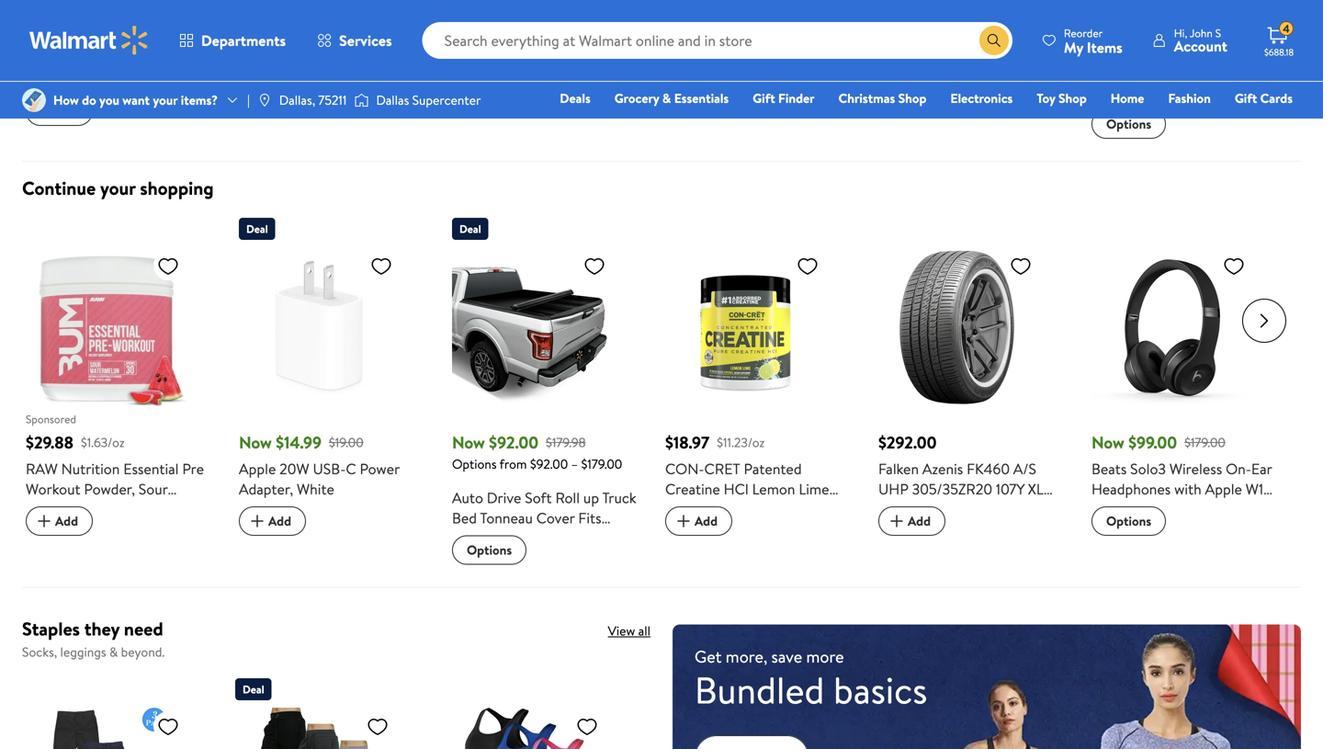 Task type: describe. For each thing, give the bounding box(es) containing it.
departments button
[[164, 18, 302, 63]]

15.6inch
[[276, 33, 326, 53]]

$18.97
[[666, 431, 710, 454]]

$19.00
[[329, 434, 364, 452]]

sponsored
[[26, 411, 76, 427]]

services
[[339, 30, 392, 51]]

apple 20w usb-c power adapter, white image
[[239, 247, 400, 408]]

$91.99
[[702, 5, 747, 28]]

grocery & essentials
[[615, 89, 729, 107]]

add to cart image for xbox series x video game console, black
[[33, 100, 55, 122]]

product group containing now $91.99
[[666, 0, 853, 139]]

1 horizontal spatial 2014
[[492, 528, 523, 548]]

trampoline,
[[927, 33, 1000, 53]]

boys slim straight flat front school uniform pants(little boys,big boys)(3-pack) image
[[26, 708, 187, 749]]

128gb
[[283, 53, 324, 73]]

1500lbs
[[879, 53, 934, 73]]

enclosure
[[983, 93, 1045, 113]]

2 horizontal spatial &
[[663, 89, 671, 107]]

lemon
[[753, 479, 796, 499]]

product group containing xbox series x video game console, black
[[26, 0, 213, 139]]

1
[[737, 73, 742, 93]]

$179.00 inside now $99.00 $179.00 beats solo3 wireless on-ear headphones with apple w1 headphone chip - black options
[[1185, 434, 1226, 452]]

headphones inside now $99.00 $179.00 beats solo3 wireless on-ear headphones with apple w1 headphone chip - black options
[[1092, 479, 1171, 499]]

options down tonneau
[[467, 541, 512, 559]]

up
[[584, 488, 599, 508]]

product group containing now $254.99
[[452, 0, 640, 139]]

con-cret patented creatine hcl lemon lime powder, workout supplement, 48 servings image
[[666, 247, 826, 408]]

full
[[239, 93, 262, 113]]

product group containing now $14.99
[[239, 210, 427, 565]]

fashion
[[1169, 89, 1211, 107]]

christmas shop link
[[831, 88, 935, 108]]

uhp
[[879, 479, 909, 499]]

hi,
[[1175, 25, 1188, 41]]

add for add to cart icon below creatine
[[695, 512, 718, 530]]

options link down "1500lbs"
[[879, 80, 953, 110]]

add to cart image for casio men's g-shock multi- band solar atomic watch gwm5610-1
[[673, 84, 695, 106]]

x
[[102, 49, 111, 69]]

deal for now $14.99
[[246, 221, 268, 237]]

from for $92.00
[[500, 455, 527, 473]]

apple inside now $254.99 $299.95 beats solo pro wireless noise cancelling on-ear headphones with apple h1 headphone chip - black
[[566, 73, 603, 93]]

deal for now $92.00
[[460, 221, 481, 237]]

product group containing sgin 15.6inch laptop 4gb ddr4 128gb ssd windows 11 with 4 core intel celeron, full hd 1920x1080
[[239, 0, 427, 139]]

shop for toy shop
[[1059, 89, 1087, 107]]

chip inside now $254.99 $299.95 beats solo pro wireless noise cancelling on-ear headphones with apple h1 headphone chip - black
[[529, 93, 559, 113]]

registry
[[1082, 115, 1129, 133]]

approved
[[879, 174, 941, 194]]

beyond.
[[121, 643, 165, 661]]

h1
[[607, 73, 622, 93]]

basics
[[834, 665, 928, 716]]

raw nutrition essential pre workout powder, sour watermelon, 30 servings image
[[26, 247, 187, 408]]

falken azenis fk460 a/s uhp 305/35zr20 107y xl passenger tire image
[[879, 247, 1040, 408]]

add to favorites list, beats solo3 wireless on-ear headphones with apple w1 headphone chip - black image
[[1224, 255, 1246, 278]]

2 add to cart image from the left
[[886, 510, 908, 532]]

Walmart Site-Wide search field
[[423, 22, 1013, 59]]

now $92.00 $179.98 options from $92.00 – $179.00
[[452, 431, 623, 473]]

add to favorites list, neleus womens compression base layer dry fit tank top 3 pack,black+blue+pink,us size xs image
[[576, 715, 598, 738]]

305/35zr20
[[913, 479, 993, 499]]

registry link
[[1073, 114, 1137, 134]]

leggings
[[60, 643, 106, 661]]

how do you want your items?
[[53, 91, 218, 109]]

add to cart image down raw
[[33, 510, 55, 532]]

beats solo3 wireless on-ear headphones with apple w1 headphone chip - black image
[[1092, 247, 1253, 408]]

|
[[247, 91, 250, 109]]

now $14.99 $19.00 apple 20w usb-c power adapter, white
[[239, 431, 400, 499]]

& inside staples they need socks, leggings & beyond.
[[109, 643, 118, 661]]

beats for $254.99
[[452, 33, 488, 53]]

servings inside sponsored $29.88 $1.63/oz raw nutrition essential pre workout powder, sour watermelon, 30 servings
[[131, 499, 185, 519]]

add for add to cart icon corresponding to sgin 15.6inch laptop 4gb ddr4 128gb ssd windows 11 with 4 core intel celeron, full hd 1920x1080
[[268, 86, 291, 104]]

black inside now $254.99 $299.95 beats solo pro wireless noise cancelling on-ear headphones with apple h1 headphone chip - black
[[572, 93, 606, 113]]

1 horizontal spatial bed
[[578, 548, 603, 569]]

with inside now $254.99 $299.95 beats solo pro wireless noise cancelling on-ear headphones with apple h1 headphone chip - black
[[535, 73, 562, 93]]

atomic
[[736, 53, 783, 73]]

solo
[[491, 33, 519, 53]]

christmas
[[839, 89, 896, 107]]

options link down home link
[[1092, 109, 1167, 139]]

now $254.99 $299.95 beats solo pro wireless noise cancelling on-ear headphones with apple h1 headphone chip - black
[[452, 5, 622, 113]]

now for $14.00
[[1092, 5, 1125, 28]]

$292.00 falken azenis fk460 a/s uhp 305/35zr20 107y xl passenger tire
[[879, 431, 1044, 519]]

$299.95
[[554, 8, 598, 25]]

now for $99.00
[[1092, 431, 1125, 454]]

apple inside now $99.00 $179.00 beats solo3 wireless on-ear headphones with apple w1 headphone chip - black options
[[1206, 479, 1243, 499]]

1 horizontal spatial your
[[153, 91, 178, 109]]

power
[[360, 459, 400, 479]]

hoop,
[[978, 113, 1017, 134]]

options link down noise
[[452, 80, 527, 110]]

g-
[[744, 33, 761, 53]]

0 vertical spatial bed
[[452, 508, 477, 528]]

galaxy by harvic 3-pack women's loose fit fleece jogger sweatpants (s-5xl) image
[[235, 708, 396, 749]]

gift for finder
[[753, 89, 776, 107]]

wireless inside now $254.99 $299.95 beats solo pro wireless noise cancelling on-ear headphones with apple h1 headphone chip - black
[[548, 33, 601, 53]]

now $499.99 $593.99 yorin trampoline, 16ft 1500lbs trampoline for adults/kids, upgrade trampoline with enclosure net, basketball hoop, sprinkler, led lights, wind stakes, ladder, astm approved outdoor round trampoline
[[879, 5, 1050, 215]]

now for $499.99
[[879, 5, 912, 28]]

options down home link
[[1107, 115, 1152, 133]]

items?
[[181, 91, 218, 109]]

intel
[[331, 73, 359, 93]]

windows
[[357, 53, 414, 73]]

1 vertical spatial $14.00
[[1170, 29, 1206, 47]]

auto drive soft roll up truck bed tonneau cover fits 2004-2014 f150 & 2006-2014 mark lt 5.5ft bed (67") image
[[452, 247, 613, 408]]

home
[[1111, 89, 1145, 107]]

Search search field
[[423, 22, 1013, 59]]

 image for how do you want your items?
[[22, 88, 46, 112]]

tonneau
[[480, 508, 533, 528]]

options down "1500lbs"
[[894, 86, 939, 104]]

fits
[[579, 508, 602, 528]]

1 vertical spatial trampoline
[[879, 93, 949, 113]]

round
[[1003, 174, 1044, 194]]

$179.00 inside the now $92.00 $179.98 options from $92.00 – $179.00
[[581, 455, 623, 473]]

$150.00
[[754, 8, 797, 25]]

product group containing $29.88
[[26, 210, 213, 565]]

view
[[608, 622, 636, 640]]

headphones inside now $254.99 $299.95 beats solo pro wireless noise cancelling on-ear headphones with apple h1 headphone chip - black
[[452, 73, 532, 93]]

home link
[[1103, 88, 1153, 108]]

hd
[[265, 93, 287, 113]]

48
[[749, 519, 766, 540]]

watermelon,
[[26, 499, 107, 519]]

options down noise
[[467, 86, 512, 104]]

room
[[1205, 102, 1243, 122]]

dallas
[[376, 91, 409, 109]]

add to favorites list, auto drive soft roll up truck bed tonneau cover fits 2004-2014 f150 & 2006-2014 mark lt 5.5ft bed (67") image
[[584, 255, 606, 278]]

powder, inside $18.97 $11.23/oz con-cret patented creatine hcl lemon lime powder, workout supplement, 48 servings
[[666, 499, 717, 519]]

reorder my items
[[1064, 25, 1123, 57]]

$499.00
[[128, 8, 174, 25]]

0 horizontal spatial your
[[100, 175, 136, 201]]

now for $254.99
[[452, 5, 485, 28]]

now for $92.00
[[452, 431, 485, 454]]

$18.97 $11.23/oz con-cret patented creatine hcl lemon lime powder, workout supplement, 48 servings
[[666, 431, 830, 540]]

5.5ft
[[540, 548, 574, 569]]

fk460
[[967, 459, 1010, 479]]

product group containing now $92.00
[[452, 210, 640, 569]]

now $99.00 $179.00 beats solo3 wireless on-ear headphones with apple w1 headphone chip - black options
[[1092, 431, 1273, 530]]

add down adapter,
[[268, 512, 291, 530]]

$254.99
[[489, 5, 547, 28]]

$179.98
[[546, 434, 586, 452]]

2 vertical spatial trampoline
[[879, 194, 949, 215]]

deals link
[[552, 88, 599, 108]]

add to favorites list, apple 20w usb-c power adapter, white image
[[370, 255, 393, 278]]

adapter,
[[239, 479, 293, 499]]

bundled basics
[[695, 665, 928, 716]]

continue your shopping
[[22, 175, 214, 201]]

ear inside now $254.99 $299.95 beats solo pro wireless noise cancelling on-ear headphones with apple h1 headphone chip - black
[[588, 53, 609, 73]]

$20.00
[[1184, 8, 1222, 25]]

falken
[[879, 459, 919, 479]]

$11.23/oz
[[717, 434, 765, 452]]

view all link
[[608, 622, 651, 640]]

solar
[[701, 53, 733, 73]]

from for $14.00
[[1140, 29, 1167, 47]]

lights,
[[972, 134, 1014, 154]]

dallas, 75211
[[279, 91, 347, 109]]

departments
[[201, 30, 286, 51]]

neleus womens compression base layer dry fit tank top 3 pack,black+blue+pink,us size xs image
[[445, 708, 606, 749]]

sgin
[[239, 33, 273, 53]]

1920x1080
[[291, 93, 358, 113]]

options inside now $14.00 $20.00 options from $14.00 – $220.00
[[1092, 29, 1137, 47]]

auto drive soft roll up truck bed tonneau cover fits 2004-2014 f150 & 2006- 2014 mark lt 5.5ft bed (67")
[[452, 488, 637, 569]]

band
[[666, 53, 698, 73]]

add to cart image for sgin 15.6inch laptop 4gb ddr4 128gb ssd windows 11 with 4 core intel celeron, full hd 1920x1080
[[246, 84, 268, 106]]



Task type: locate. For each thing, give the bounding box(es) containing it.
they
[[84, 616, 120, 642]]

services button
[[302, 18, 408, 63]]

0 vertical spatial 4
[[1284, 21, 1291, 36]]

1 add to cart image from the left
[[246, 510, 268, 532]]

0 horizontal spatial &
[[109, 643, 118, 661]]

add to cart image down band
[[673, 84, 695, 106]]

0 horizontal spatial black
[[85, 69, 119, 89]]

& down they
[[109, 643, 118, 661]]

2 vertical spatial &
[[109, 643, 118, 661]]

you
[[99, 91, 119, 109]]

add to cart image down adapter,
[[246, 510, 268, 532]]

add left tire
[[908, 512, 931, 530]]

multi-
[[803, 33, 841, 53]]

add right full
[[268, 86, 291, 104]]

0 horizontal spatial headphone
[[452, 93, 526, 113]]

beats left 'solo3'
[[1092, 459, 1127, 479]]

chip inside now $99.00 $179.00 beats solo3 wireless on-ear headphones with apple w1 headphone chip - black options
[[1169, 499, 1199, 519]]

1 vertical spatial $92.00
[[530, 455, 568, 473]]

-
[[562, 93, 568, 113], [1202, 499, 1208, 519]]

servings
[[131, 499, 185, 519], [770, 519, 823, 540]]

2 horizontal spatial black
[[1211, 499, 1245, 519]]

0 vertical spatial your
[[153, 91, 178, 109]]

need
[[124, 616, 163, 642]]

1 vertical spatial wireless
[[1170, 459, 1223, 479]]

1 horizontal spatial workout
[[720, 499, 775, 519]]

4
[[1284, 21, 1291, 36], [283, 73, 292, 93]]

0 vertical spatial headphone
[[452, 93, 526, 113]]

drive
[[487, 488, 522, 508]]

staples they need socks, leggings & beyond.
[[22, 616, 165, 661]]

add for add to cart icon below raw
[[55, 512, 78, 530]]

0 vertical spatial –
[[1209, 29, 1216, 47]]

product group containing now $99.00
[[1092, 210, 1280, 565]]

0 horizontal spatial on-
[[562, 53, 588, 73]]

servings inside $18.97 $11.23/oz con-cret patented creatine hcl lemon lime powder, workout supplement, 48 servings
[[770, 519, 823, 540]]

0 horizontal spatial ear
[[588, 53, 609, 73]]

with inside now $499.99 $593.99 yorin trampoline, 16ft 1500lbs trampoline for adults/kids, upgrade trampoline with enclosure net, basketball hoop, sprinkler, led lights, wind stakes, ladder, astm approved outdoor round trampoline
[[952, 93, 979, 113]]

– down $20.00
[[1209, 29, 1216, 47]]

apple left h1
[[566, 73, 603, 93]]

0 horizontal spatial 2014
[[452, 548, 483, 569]]

deal
[[246, 221, 268, 237], [460, 221, 481, 237], [243, 682, 264, 697]]

0 horizontal spatial wireless
[[548, 33, 601, 53]]

 image right 75211
[[354, 91, 369, 109]]

gift inside gift cards registry
[[1235, 89, 1258, 107]]

add to favorites list, con-cret patented creatine hcl lemon lime powder, workout supplement, 48 servings image
[[797, 255, 819, 278]]

servings right 30
[[131, 499, 185, 519]]

4 inside sgin 15.6inch laptop 4gb ddr4 128gb ssd windows 11 with 4 core intel celeron, full hd 1920x1080
[[283, 73, 292, 93]]

2014 left f150
[[492, 528, 523, 548]]

add to cart image down uhp
[[886, 510, 908, 532]]

$179.00 right $99.00
[[1185, 434, 1226, 452]]

options down 'solo3'
[[1107, 512, 1152, 530]]

0 vertical spatial -
[[562, 93, 568, 113]]

apple left "w1"
[[1206, 479, 1243, 499]]

1 horizontal spatial add to cart image
[[886, 510, 908, 532]]

one debit
[[1153, 115, 1215, 133]]

shop for christmas shop
[[899, 89, 927, 107]]

 image for dallas supercenter
[[354, 91, 369, 109]]

ear inside now $99.00 $179.00 beats solo3 wireless on-ear headphones with apple w1 headphone chip - black options
[[1252, 459, 1273, 479]]

0 vertical spatial wireless
[[548, 33, 601, 53]]

11
[[239, 73, 249, 93]]

1 vertical spatial bed
[[578, 548, 603, 569]]

 image
[[22, 88, 46, 112], [354, 91, 369, 109]]

powder, left sour at bottom left
[[84, 479, 135, 499]]

1 horizontal spatial $179.00
[[1185, 434, 1226, 452]]

one
[[1153, 115, 1180, 133]]

yorin
[[879, 33, 924, 53]]

1 horizontal spatial wireless
[[1170, 459, 1223, 479]]

0 horizontal spatial bed
[[452, 508, 477, 528]]

gift finder
[[753, 89, 815, 107]]

powder, down con-
[[666, 499, 717, 519]]

1 horizontal spatial -
[[1202, 499, 1208, 519]]

4gb
[[377, 33, 406, 53]]

add to favorites list, boys slim straight flat front school uniform pants(little boys,big boys)(3-pack) image
[[157, 715, 179, 738]]

now left the $14.99
[[239, 431, 272, 454]]

cover
[[537, 508, 575, 528]]

$29.88
[[26, 431, 73, 454]]

gift right 1
[[753, 89, 776, 107]]

workout
[[26, 479, 81, 499], [720, 499, 775, 519]]

- left "w1"
[[1202, 499, 1208, 519]]

core
[[295, 73, 327, 93]]

wireless down $299.95
[[548, 33, 601, 53]]

beats inside now $99.00 $179.00 beats solo3 wireless on-ear headphones with apple w1 headphone chip - black options
[[1092, 459, 1127, 479]]

0 horizontal spatial beats
[[452, 33, 488, 53]]

workout inside $18.97 $11.23/oz con-cret patented creatine hcl lemon lime powder, workout supplement, 48 servings
[[720, 499, 775, 519]]

christmas shop
[[839, 89, 927, 107]]

on- up deals
[[562, 53, 588, 73]]

1 gift from the left
[[753, 89, 776, 107]]

now up noise
[[452, 5, 485, 28]]

from up drive
[[500, 455, 527, 473]]

 image
[[257, 93, 272, 108]]

white
[[297, 479, 335, 499]]

on- right 'solo3'
[[1226, 459, 1252, 479]]

toy shop link
[[1029, 88, 1096, 108]]

product group containing now $14.00
[[1092, 0, 1280, 142]]

– for $92.00
[[571, 455, 578, 473]]

1 vertical spatial $179.00
[[581, 455, 623, 473]]

socks,
[[22, 643, 57, 661]]

0 horizontal spatial powder,
[[84, 479, 135, 499]]

1 horizontal spatial powder,
[[666, 499, 717, 519]]

& right grocery
[[663, 89, 671, 107]]

walmart+
[[1239, 115, 1293, 133]]

0 horizontal spatial gift
[[753, 89, 776, 107]]

sprinkler,
[[879, 134, 938, 154]]

1 horizontal spatial beats
[[1092, 459, 1127, 479]]

ladder,
[[926, 154, 973, 174]]

1 horizontal spatial chip
[[1169, 499, 1199, 519]]

0 vertical spatial ear
[[588, 53, 609, 73]]

area
[[1150, 82, 1180, 102]]

wireless
[[548, 33, 601, 53], [1170, 459, 1223, 479]]

options link down tonneau
[[452, 535, 527, 565]]

0 vertical spatial $179.00
[[1185, 434, 1226, 452]]

options up luxe
[[1092, 29, 1137, 47]]

0 vertical spatial beats
[[452, 33, 488, 53]]

add to favorites list, raw nutrition essential pre workout powder, sour watermelon, 30 servings image
[[157, 255, 179, 278]]

servings right the "48"
[[770, 519, 823, 540]]

1 horizontal spatial gift
[[1235, 89, 1258, 107]]

– down $179.98
[[571, 455, 578, 473]]

- inside now $99.00 $179.00 beats solo3 wireless on-ear headphones with apple w1 headphone chip - black options
[[1202, 499, 1208, 519]]

1 vertical spatial black
[[572, 93, 606, 113]]

powder, inside sponsored $29.88 $1.63/oz raw nutrition essential pre workout powder, sour watermelon, 30 servings
[[84, 479, 135, 499]]

laptop
[[330, 33, 374, 53]]

headphone down noise
[[452, 93, 526, 113]]

raw
[[26, 459, 58, 479]]

add to cart image down ddr4
[[246, 84, 268, 106]]

headphones down $99.00
[[1092, 479, 1171, 499]]

- inside now $254.99 $299.95 beats solo pro wireless noise cancelling on-ear headphones with apple h1 headphone chip - black
[[562, 93, 568, 113]]

apple inside now $14.99 $19.00 apple 20w usb-c power adapter, white
[[239, 459, 276, 479]]

add left 30
[[55, 512, 78, 530]]

electronics link
[[943, 88, 1022, 108]]

4 left "core"
[[283, 73, 292, 93]]

&
[[663, 89, 671, 107], [560, 528, 570, 548], [109, 643, 118, 661]]

1 horizontal spatial  image
[[354, 91, 369, 109]]

gift for cards
[[1235, 89, 1258, 107]]

2 vertical spatial black
[[1211, 499, 1245, 519]]

0 horizontal spatial  image
[[22, 88, 46, 112]]

shop up net,
[[899, 89, 927, 107]]

$179.00
[[1185, 434, 1226, 452], [581, 455, 623, 473]]

$499.00 $349.00/ca xbox series x video game console, black
[[26, 8, 193, 89]]

1 horizontal spatial on-
[[1226, 459, 1252, 479]]

patented
[[744, 459, 802, 479]]

wind
[[1017, 134, 1050, 154]]

add to cart image
[[246, 510, 268, 532], [886, 510, 908, 532]]

s
[[1216, 25, 1222, 41]]

add to favorites list, falken azenis fk460 a/s uhp 305/35zr20 107y xl passenger tire image
[[1010, 255, 1032, 278]]

headphone inside now $254.99 $299.95 beats solo pro wireless noise cancelling on-ear headphones with apple h1 headphone chip - black
[[452, 93, 526, 113]]

black inside now $99.00 $179.00 beats solo3 wireless on-ear headphones with apple w1 headphone chip - black options
[[1211, 499, 1245, 519]]

black left "w1"
[[1211, 499, 1245, 519]]

16ft
[[1004, 33, 1032, 53]]

0 horizontal spatial 4
[[283, 73, 292, 93]]

4 up $688.18
[[1284, 21, 1291, 36]]

add for add to cart icon related to casio men's g-shock multi- band solar atomic watch gwm5610-1
[[695, 86, 718, 104]]

apple left 20w
[[239, 459, 276, 479]]

0 horizontal spatial from
[[500, 455, 527, 473]]

product group containing $18.97
[[666, 210, 853, 565]]

0 vertical spatial on-
[[562, 53, 588, 73]]

nutrition
[[61, 459, 120, 479]]

black left h1
[[572, 93, 606, 113]]

from inside the now $92.00 $179.98 options from $92.00 – $179.00
[[500, 455, 527, 473]]

– for $14.00
[[1209, 29, 1216, 47]]

0 horizontal spatial -
[[562, 93, 568, 113]]

add to cart image down console,
[[33, 100, 55, 122]]

trampoline
[[937, 53, 1007, 73], [879, 93, 949, 113], [879, 194, 949, 215]]

on- inside now $254.99 $299.95 beats solo pro wireless noise cancelling on-ear headphones with apple h1 headphone chip - black
[[562, 53, 588, 73]]

1 vertical spatial chip
[[1169, 499, 1199, 519]]

add for xbox series x video game console, black's add to cart icon
[[55, 102, 78, 120]]

0 horizontal spatial $179.00
[[581, 455, 623, 473]]

my
[[1064, 37, 1084, 57]]

product group
[[26, 0, 213, 139], [239, 0, 427, 139], [452, 0, 640, 139], [666, 0, 853, 139], [879, 0, 1066, 215], [1092, 0, 1280, 142], [26, 210, 213, 565], [239, 210, 427, 565], [452, 210, 640, 569], [666, 210, 853, 565], [879, 210, 1066, 565], [1092, 210, 1280, 565], [235, 671, 419, 749]]

headphone down 'solo3'
[[1092, 499, 1165, 519]]

2 gift from the left
[[1235, 89, 1258, 107]]

tire
[[946, 499, 970, 519]]

1 vertical spatial -
[[1202, 499, 1208, 519]]

shop
[[899, 89, 927, 107], [1059, 89, 1087, 107]]

lime
[[799, 479, 830, 499]]

1 vertical spatial headphones
[[1092, 479, 1171, 499]]

now inside now $99.00 $179.00 beats solo3 wireless on-ear headphones with apple w1 headphone chip - black options
[[1092, 431, 1125, 454]]

add
[[268, 86, 291, 104], [695, 86, 718, 104], [55, 102, 78, 120], [55, 512, 78, 530], [268, 512, 291, 530], [695, 512, 718, 530], [908, 512, 931, 530]]

product group containing $292.00
[[879, 210, 1066, 565]]

bed left tonneau
[[452, 508, 477, 528]]

xl
[[1028, 479, 1044, 499]]

sgin 15.6inch laptop 4gb ddr4 128gb ssd windows 11 with 4 core intel celeron, full hd 1920x1080
[[239, 33, 417, 113]]

2 shop from the left
[[1059, 89, 1087, 107]]

how
[[53, 91, 79, 109]]

2014
[[492, 528, 523, 548], [452, 548, 483, 569]]

0 horizontal spatial –
[[571, 455, 578, 473]]

options up auto
[[452, 455, 497, 473]]

– inside now $14.00 $20.00 options from $14.00 – $220.00
[[1209, 29, 1216, 47]]

now inside now $14.99 $19.00 apple 20w usb-c power adapter, white
[[239, 431, 272, 454]]

now inside the now $92.00 $179.98 options from $92.00 – $179.00
[[452, 431, 485, 454]]

headphones down solo
[[452, 73, 532, 93]]

beats left solo
[[452, 33, 488, 53]]

 image left 'how'
[[22, 88, 46, 112]]

1 horizontal spatial –
[[1209, 29, 1216, 47]]

$179.00 up up
[[581, 455, 623, 473]]

now up "yorin"
[[879, 5, 912, 28]]

staples
[[22, 616, 80, 642]]

& inside the auto drive soft roll up truck bed tonneau cover fits 2004-2014 f150 & 2006- 2014 mark lt 5.5ft bed (67")
[[560, 528, 570, 548]]

usb-
[[313, 459, 346, 479]]

next slide for continue your shopping list image
[[1243, 299, 1287, 343]]

0 horizontal spatial workout
[[26, 479, 81, 499]]

0 vertical spatial &
[[663, 89, 671, 107]]

chip down $99.00
[[1169, 499, 1199, 519]]

truck
[[603, 488, 637, 508]]

1 vertical spatial –
[[571, 455, 578, 473]]

debit
[[1183, 115, 1215, 133]]

0 horizontal spatial chip
[[529, 93, 559, 113]]

0 vertical spatial headphones
[[452, 73, 532, 93]]

gift right 2x3
[[1235, 89, 1258, 107]]

gift finder link
[[745, 88, 823, 108]]

$92.00 down $179.98
[[530, 455, 568, 473]]

1 horizontal spatial &
[[560, 528, 570, 548]]

electronics
[[951, 89, 1013, 107]]

1 horizontal spatial servings
[[770, 519, 823, 540]]

your right want
[[153, 91, 178, 109]]

add down the solar
[[695, 86, 718, 104]]

(67")
[[606, 548, 637, 569]]

astm
[[977, 154, 1014, 174]]

0 vertical spatial chip
[[529, 93, 559, 113]]

1 horizontal spatial ear
[[1252, 459, 1273, 479]]

now inside now $499.99 $593.99 yorin trampoline, 16ft 1500lbs trampoline for adults/kids, upgrade trampoline with enclosure net, basketball hoop, sprinkler, led lights, wind stakes, ladder, astm approved outdoor round trampoline
[[879, 5, 912, 28]]

dallas supercenter
[[376, 91, 481, 109]]

on- inside now $99.00 $179.00 beats solo3 wireless on-ear headphones with apple w1 headphone chip - black options
[[1226, 459, 1252, 479]]

now up auto
[[452, 431, 485, 454]]

with inside now $99.00 $179.00 beats solo3 wireless on-ear headphones with apple w1 headphone chip - black options
[[1175, 479, 1202, 499]]

$593.99
[[980, 8, 1023, 25]]

sponsored $29.88 $1.63/oz raw nutrition essential pre workout powder, sour watermelon, 30 servings
[[26, 411, 204, 519]]

add to cart image down creatine
[[673, 510, 695, 532]]

black inside $499.00 $349.00/ca xbox series x video game console, black
[[85, 69, 119, 89]]

0 vertical spatial $92.00
[[489, 431, 539, 454]]

now up casio
[[666, 5, 698, 28]]

add to cart image
[[246, 84, 268, 106], [673, 84, 695, 106], [33, 100, 55, 122], [33, 510, 55, 532], [673, 510, 695, 532]]

1 vertical spatial beats
[[1092, 459, 1127, 479]]

headphone inside now $99.00 $179.00 beats solo3 wireless on-ear headphones with apple w1 headphone chip - black options
[[1092, 499, 1165, 519]]

gwm5610-
[[666, 73, 737, 93]]

outdoor
[[945, 174, 1000, 194]]

0 horizontal spatial headphones
[[452, 73, 532, 93]]

1 vertical spatial your
[[100, 175, 136, 201]]

chip left deals
[[529, 93, 559, 113]]

$14.00
[[1129, 5, 1177, 28], [1170, 29, 1206, 47]]

options link down 'solo3'
[[1092, 506, 1167, 536]]

cret
[[705, 459, 741, 479]]

1 horizontal spatial apple
[[566, 73, 603, 93]]

from left hi,
[[1140, 29, 1167, 47]]

1 vertical spatial from
[[500, 455, 527, 473]]

$92.00 left $179.98
[[489, 431, 539, 454]]

options inside now $99.00 $179.00 beats solo3 wireless on-ear headphones with apple w1 headphone chip - black options
[[1107, 512, 1152, 530]]

add button
[[239, 80, 306, 110], [666, 80, 733, 110], [26, 96, 93, 126], [26, 506, 93, 536], [239, 506, 306, 536], [666, 506, 733, 536], [879, 506, 946, 536]]

black up you
[[85, 69, 119, 89]]

2014 left mark
[[452, 548, 483, 569]]

0 vertical spatial $14.00
[[1129, 5, 1177, 28]]

ear
[[588, 53, 609, 73], [1252, 459, 1273, 479]]

1 vertical spatial headphone
[[1092, 499, 1165, 519]]

now left $99.00
[[1092, 431, 1125, 454]]

- left h1
[[562, 93, 568, 113]]

reorder
[[1064, 25, 1103, 41]]

0 vertical spatial from
[[1140, 29, 1167, 47]]

beats
[[452, 33, 488, 53], [1092, 459, 1127, 479]]

0 vertical spatial trampoline
[[937, 53, 1007, 73]]

0 vertical spatial black
[[85, 69, 119, 89]]

– inside the now $92.00 $179.98 options from $92.00 – $179.00
[[571, 455, 578, 473]]

1 horizontal spatial from
[[1140, 29, 1167, 47]]

options inside the now $92.00 $179.98 options from $92.00 – $179.00
[[452, 455, 497, 473]]

your right continue
[[100, 175, 136, 201]]

bed left (67")
[[578, 548, 603, 569]]

1 horizontal spatial headphones
[[1092, 479, 1171, 499]]

add down creatine
[[695, 512, 718, 530]]

essential
[[123, 459, 179, 479]]

now for $14.99
[[239, 431, 272, 454]]

product group containing deal
[[235, 671, 419, 749]]

20w
[[280, 459, 309, 479]]

2 horizontal spatial apple
[[1206, 479, 1243, 499]]

led
[[942, 134, 969, 154]]

pre
[[182, 459, 204, 479]]

0 horizontal spatial add to cart image
[[246, 510, 268, 532]]

workout inside sponsored $29.88 $1.63/oz raw nutrition essential pre workout powder, sour watermelon, 30 servings
[[26, 479, 81, 499]]

add left "do"
[[55, 102, 78, 120]]

wireless inside now $99.00 $179.00 beats solo3 wireless on-ear headphones with apple w1 headphone chip - black options
[[1170, 459, 1223, 479]]

1 vertical spatial &
[[560, 528, 570, 548]]

$99.00
[[1129, 431, 1178, 454]]

deals
[[560, 89, 591, 107]]

beats for $99.00
[[1092, 459, 1127, 479]]

0 horizontal spatial servings
[[131, 499, 185, 519]]

1 vertical spatial 4
[[283, 73, 292, 93]]

now inside now $254.99 $299.95 beats solo pro wireless noise cancelling on-ear headphones with apple h1 headphone chip - black
[[452, 5, 485, 28]]

search icon image
[[987, 33, 1002, 48]]

0 horizontal spatial apple
[[239, 459, 276, 479]]

1 vertical spatial on-
[[1226, 459, 1252, 479]]

now inside now $91.99 $150.00 casio men's g-shock multi- band solar atomic watch gwm5610-1
[[666, 5, 698, 28]]

& right f150
[[560, 528, 570, 548]]

cards
[[1261, 89, 1293, 107]]

product group containing now $499.99
[[879, 0, 1066, 215]]

now inside now $14.00 $20.00 options from $14.00 – $220.00
[[1092, 5, 1125, 28]]

$292.00
[[879, 431, 937, 454]]

1 vertical spatial ear
[[1252, 459, 1273, 479]]

walmart image
[[29, 26, 149, 55]]

add to favorites list, galaxy by harvic 3-pack women's loose fit fleece jogger sweatpants (s-5xl) image
[[367, 715, 389, 738]]

beats inside now $254.99 $299.95 beats solo pro wireless noise cancelling on-ear headphones with apple h1 headphone chip - black
[[452, 33, 488, 53]]

1 shop from the left
[[899, 89, 927, 107]]

essentials
[[675, 89, 729, 107]]

from inside now $14.00 $20.00 options from $14.00 – $220.00
[[1140, 29, 1167, 47]]

$14.99
[[276, 431, 322, 454]]

wireless right 'solo3'
[[1170, 459, 1223, 479]]

1 horizontal spatial headphone
[[1092, 499, 1165, 519]]

with inside sgin 15.6inch laptop 4gb ddr4 128gb ssd windows 11 with 4 core intel celeron, full hd 1920x1080
[[252, 73, 279, 93]]

1 horizontal spatial 4
[[1284, 21, 1291, 36]]

1 horizontal spatial shop
[[1059, 89, 1087, 107]]

now for $91.99
[[666, 5, 698, 28]]

1 horizontal spatial black
[[572, 93, 606, 113]]

shop right the toy
[[1059, 89, 1087, 107]]

continue
[[22, 175, 96, 201]]

net,
[[879, 113, 907, 134]]

now up "items" at the top right
[[1092, 5, 1125, 28]]

0 horizontal spatial shop
[[899, 89, 927, 107]]



Task type: vqa. For each thing, say whether or not it's contained in the screenshot.
$179.00
yes



